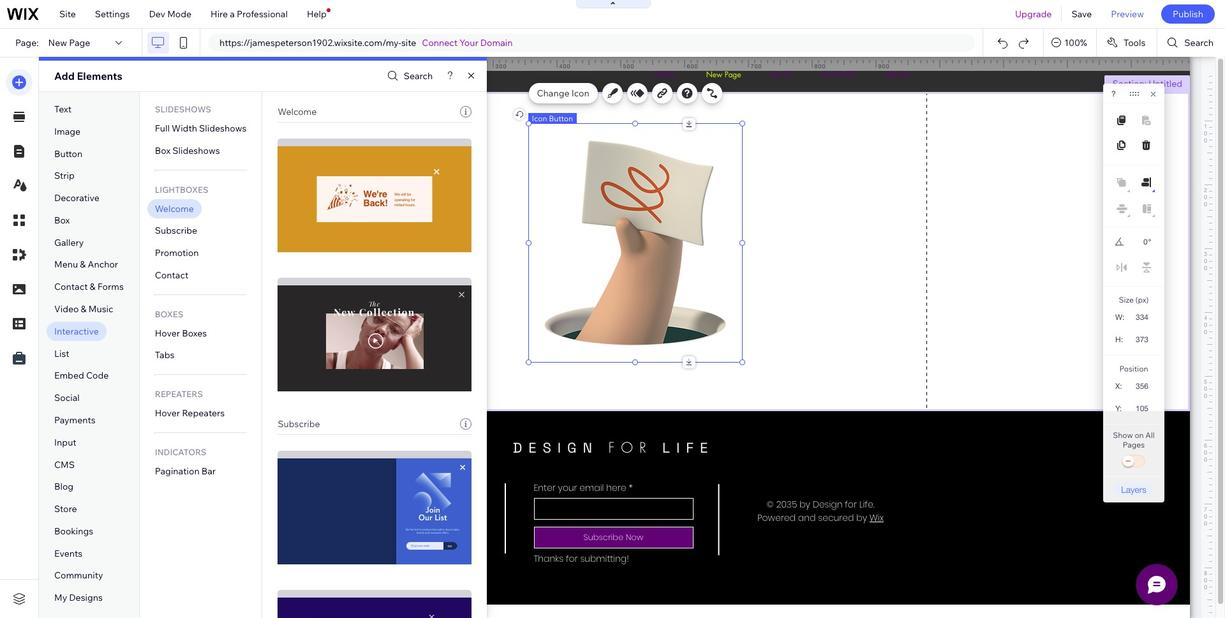 Task type: vqa. For each thing, say whether or not it's contained in the screenshot.
THE CUTTING-
no



Task type: locate. For each thing, give the bounding box(es) containing it.
layers
[[1122, 484, 1147, 495]]

button
[[549, 114, 573, 123], [54, 148, 83, 159]]

icon down change
[[532, 114, 548, 123]]

None text field
[[1130, 308, 1154, 326], [1130, 331, 1154, 348], [1129, 377, 1154, 395], [1130, 308, 1154, 326], [1130, 331, 1154, 348], [1129, 377, 1154, 395]]

& right video
[[81, 303, 87, 315]]

search button down site
[[384, 67, 433, 85]]

box
[[155, 145, 171, 156], [54, 214, 70, 226]]

slideshows up width
[[155, 104, 211, 114]]

0 vertical spatial boxes
[[155, 309, 183, 319]]

& for video
[[81, 303, 87, 315]]

gallery
[[54, 237, 84, 248]]

w:
[[1116, 313, 1125, 322]]

box up gallery
[[54, 214, 70, 226]]

0 horizontal spatial subscribe
[[155, 225, 197, 236]]

new
[[48, 37, 67, 49]]

section:
[[1113, 78, 1147, 89]]

2 hover from the top
[[155, 408, 180, 419]]

width
[[172, 123, 197, 134]]

size (px)
[[1120, 295, 1150, 305]]

1 vertical spatial box
[[54, 214, 70, 226]]

box down full at left top
[[155, 145, 171, 156]]

dev mode
[[149, 8, 192, 20]]

0 vertical spatial &
[[80, 259, 86, 270]]

icon button
[[532, 114, 573, 123]]

layers button
[[1114, 483, 1155, 496]]

indicators
[[155, 447, 207, 457]]

box for box slideshows
[[155, 145, 171, 156]]

slideshows right width
[[199, 123, 247, 134]]

0 horizontal spatial contact
[[54, 281, 88, 293]]

repeaters
[[155, 389, 203, 399], [182, 408, 225, 419]]

show on all pages
[[1114, 430, 1156, 450]]

0 vertical spatial hover
[[155, 327, 180, 339]]

contact down promotion
[[155, 269, 189, 281]]

switch
[[1122, 453, 1147, 471]]

1 vertical spatial icon
[[532, 114, 548, 123]]

subscribe
[[155, 225, 197, 236], [278, 418, 320, 430]]

dev
[[149, 8, 165, 20]]

1 vertical spatial search
[[404, 70, 433, 82]]

hover boxes
[[155, 327, 207, 339]]

0 horizontal spatial box
[[54, 214, 70, 226]]

search down publish button
[[1185, 37, 1214, 49]]

search
[[1185, 37, 1214, 49], [404, 70, 433, 82]]

pagination bar
[[155, 466, 216, 477]]

image
[[54, 126, 81, 137]]

embed
[[54, 370, 84, 381]]

1 vertical spatial &
[[90, 281, 96, 293]]

2 vertical spatial &
[[81, 303, 87, 315]]

button down change icon
[[549, 114, 573, 123]]

&
[[80, 259, 86, 270], [90, 281, 96, 293], [81, 303, 87, 315]]

hover up indicators
[[155, 408, 180, 419]]

contact
[[155, 269, 189, 281], [54, 281, 88, 293]]

& for contact
[[90, 281, 96, 293]]

save
[[1072, 8, 1093, 20]]

hover repeaters
[[155, 408, 225, 419]]

0 vertical spatial contact
[[155, 269, 189, 281]]

save button
[[1063, 0, 1102, 28]]

slideshows
[[155, 104, 211, 114], [199, 123, 247, 134], [173, 145, 220, 156]]

repeaters up 'hover repeaters'
[[155, 389, 203, 399]]

0 vertical spatial welcome
[[278, 106, 317, 117]]

1 horizontal spatial contact
[[155, 269, 189, 281]]

600
[[687, 63, 699, 70]]

list
[[54, 348, 69, 359]]

preview button
[[1102, 0, 1154, 28]]

hire a professional
[[211, 8, 288, 20]]

icon
[[572, 87, 590, 99], [532, 114, 548, 123]]

search button down publish
[[1159, 29, 1226, 57]]

https://jamespeterson1902.wixsite.com/my-site connect your domain
[[220, 37, 513, 49]]

search button
[[1159, 29, 1226, 57], [384, 67, 433, 85]]

None text field
[[1131, 234, 1148, 250], [1129, 400, 1154, 417], [1131, 234, 1148, 250], [1129, 400, 1154, 417]]

mode
[[167, 8, 192, 20]]

icon right change
[[572, 87, 590, 99]]

search down site
[[404, 70, 433, 82]]

publish
[[1174, 8, 1204, 20]]

1 vertical spatial contact
[[54, 281, 88, 293]]

a
[[230, 8, 235, 20]]

contact & forms
[[54, 281, 124, 293]]

700
[[751, 63, 763, 70]]

& left forms
[[90, 281, 96, 293]]

& right menu
[[80, 259, 86, 270]]

boxes
[[155, 309, 183, 319], [182, 327, 207, 339]]

0 vertical spatial icon
[[572, 87, 590, 99]]

show
[[1114, 430, 1134, 440]]

contact up video
[[54, 281, 88, 293]]

1 vertical spatial button
[[54, 148, 83, 159]]

0 vertical spatial search button
[[1159, 29, 1226, 57]]

code
[[86, 370, 109, 381]]

slideshows down full width slideshows
[[173, 145, 220, 156]]

new page
[[48, 37, 90, 49]]

input
[[54, 437, 76, 448]]

hover up tabs in the left bottom of the page
[[155, 327, 180, 339]]

0 horizontal spatial search button
[[384, 67, 433, 85]]

1 vertical spatial subscribe
[[278, 418, 320, 430]]

1 vertical spatial hover
[[155, 408, 180, 419]]

button down "image"
[[54, 148, 83, 159]]

change
[[537, 87, 570, 99]]

1 horizontal spatial icon
[[572, 87, 590, 99]]

repeaters up indicators
[[182, 408, 225, 419]]

1 horizontal spatial button
[[549, 114, 573, 123]]

publish button
[[1162, 4, 1216, 24]]

my designs
[[54, 592, 103, 604]]

1 horizontal spatial box
[[155, 145, 171, 156]]

x:
[[1116, 382, 1123, 391]]

300
[[496, 63, 507, 70]]

position
[[1120, 364, 1149, 374]]

domain
[[481, 37, 513, 49]]

untitled
[[1149, 78, 1183, 89]]

1 hover from the top
[[155, 327, 180, 339]]

box slideshows
[[155, 145, 220, 156]]

video & music
[[54, 303, 113, 315]]

0 vertical spatial box
[[155, 145, 171, 156]]

forms
[[98, 281, 124, 293]]

1 vertical spatial welcome
[[155, 203, 194, 214]]

1 vertical spatial boxes
[[182, 327, 207, 339]]

on
[[1136, 430, 1145, 440]]

1 horizontal spatial search
[[1185, 37, 1214, 49]]



Task type: describe. For each thing, give the bounding box(es) containing it.
0 horizontal spatial icon
[[532, 114, 548, 123]]

0 vertical spatial subscribe
[[155, 225, 197, 236]]

change icon
[[537, 87, 590, 99]]

my
[[54, 592, 67, 604]]

1 vertical spatial search button
[[384, 67, 433, 85]]

all
[[1146, 430, 1156, 440]]

hover for hover repeaters
[[155, 408, 180, 419]]

music
[[89, 303, 113, 315]]

full width slideshows
[[155, 123, 247, 134]]

0 vertical spatial slideshows
[[155, 104, 211, 114]]

1 horizontal spatial subscribe
[[278, 418, 320, 430]]

promotion
[[155, 247, 199, 259]]

interactive
[[54, 326, 99, 337]]

500
[[624, 63, 635, 70]]

upgrade
[[1016, 8, 1053, 20]]

? button
[[1112, 89, 1117, 98]]

store
[[54, 503, 77, 515]]

professional
[[237, 8, 288, 20]]

site
[[402, 37, 417, 49]]

1 vertical spatial repeaters
[[182, 408, 225, 419]]

social
[[54, 392, 80, 404]]

page
[[69, 37, 90, 49]]

0 vertical spatial button
[[549, 114, 573, 123]]

y:
[[1116, 404, 1123, 413]]

100% button
[[1045, 29, 1097, 57]]

tools
[[1124, 37, 1146, 49]]

decorative
[[54, 192, 100, 204]]

full
[[155, 123, 170, 134]]

tabs
[[155, 350, 175, 361]]

contact for contact & forms
[[54, 281, 88, 293]]

anchor
[[88, 259, 118, 270]]

1 horizontal spatial welcome
[[278, 106, 317, 117]]

your
[[460, 37, 479, 49]]

pagination
[[155, 466, 200, 477]]

100%
[[1065, 37, 1088, 49]]

embed code
[[54, 370, 109, 381]]

strip
[[54, 170, 75, 182]]

section: untitled
[[1113, 78, 1183, 89]]

hover for hover boxes
[[155, 327, 180, 339]]

community
[[54, 570, 103, 581]]

1 horizontal spatial search button
[[1159, 29, 1226, 57]]

°
[[1149, 238, 1152, 246]]

2 vertical spatial slideshows
[[173, 145, 220, 156]]

contact for contact
[[155, 269, 189, 281]]

menu
[[54, 259, 78, 270]]

tools button
[[1098, 29, 1158, 57]]

menu & anchor
[[54, 259, 118, 270]]

bar
[[202, 466, 216, 477]]

0 horizontal spatial search
[[404, 70, 433, 82]]

size
[[1120, 295, 1135, 305]]

cms
[[54, 459, 75, 470]]

900
[[879, 63, 890, 70]]

& for menu
[[80, 259, 86, 270]]

site
[[59, 8, 76, 20]]

1 vertical spatial slideshows
[[199, 123, 247, 134]]

?
[[1112, 89, 1117, 98]]

https://jamespeterson1902.wixsite.com/my-
[[220, 37, 402, 49]]

payments
[[54, 414, 96, 426]]

events
[[54, 548, 83, 559]]

settings
[[95, 8, 130, 20]]

hire
[[211, 8, 228, 20]]

400
[[560, 63, 571, 70]]

blog
[[54, 481, 74, 492]]

elements
[[77, 70, 122, 82]]

add
[[54, 70, 75, 82]]

video
[[54, 303, 79, 315]]

box for box
[[54, 214, 70, 226]]

connect
[[422, 37, 458, 49]]

0 horizontal spatial button
[[54, 148, 83, 159]]

text
[[54, 103, 72, 115]]

h:
[[1116, 335, 1124, 344]]

800
[[815, 63, 827, 70]]

0 vertical spatial repeaters
[[155, 389, 203, 399]]

pages
[[1124, 440, 1146, 450]]

bookings
[[54, 525, 93, 537]]

add elements
[[54, 70, 122, 82]]

lightboxes
[[155, 184, 209, 194]]

0 horizontal spatial welcome
[[155, 203, 194, 214]]

preview
[[1112, 8, 1145, 20]]

help
[[307, 8, 327, 20]]

(px)
[[1136, 295, 1150, 305]]

designs
[[69, 592, 103, 604]]

0 vertical spatial search
[[1185, 37, 1214, 49]]



